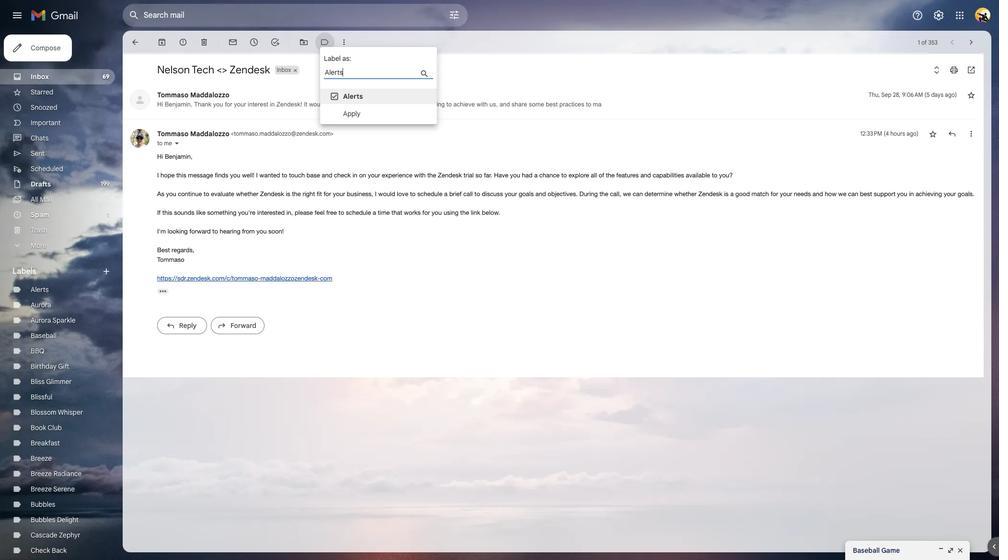 Task type: vqa. For each thing, say whether or not it's contained in the screenshot.
the topmost 1
yes



Task type: describe. For each thing, give the bounding box(es) containing it.
your left goals at the right of the page
[[505, 190, 517, 198]]

it
[[304, 101, 308, 108]]

compose button
[[4, 35, 72, 61]]

brief
[[450, 190, 462, 198]]

interest
[[248, 101, 268, 108]]

cascade
[[31, 531, 57, 539]]

labels navigation
[[0, 31, 123, 560]]

0 horizontal spatial i
[[157, 172, 159, 179]]

gmail image
[[31, 6, 83, 25]]

needs
[[794, 190, 811, 198]]

close image
[[957, 547, 965, 554]]

important link
[[31, 118, 61, 127]]

back
[[52, 546, 67, 555]]

soon!
[[269, 228, 284, 235]]

best
[[157, 246, 170, 254]]

check back link
[[31, 546, 67, 555]]

bubbles for 'bubbles' link
[[31, 500, 55, 509]]

discuss
[[482, 190, 503, 198]]

if
[[157, 209, 161, 216]]

like
[[196, 209, 206, 216]]

zendesk up interested
[[260, 190, 284, 198]]

2 can from the left
[[849, 190, 859, 198]]

1 whether from the left
[[236, 190, 259, 198]]

finds
[[215, 172, 229, 179]]

what
[[392, 101, 405, 108]]

i'm
[[157, 228, 166, 235]]

tommaso-
[[232, 274, 261, 282]]

1 horizontal spatial schedule
[[418, 190, 443, 198]]

aurora for aurora sparkle
[[31, 316, 51, 325]]

1 is from the left
[[286, 190, 290, 198]]

to right call
[[475, 190, 480, 198]]

forward
[[190, 228, 211, 235]]

mark as unread image
[[228, 37, 238, 47]]

you right thank
[[213, 101, 223, 108]]

to left 'hearing'
[[213, 228, 218, 235]]

1 we from the left
[[623, 190, 631, 198]]

hi benjamin, thank you for your interest in zendesk! it would be great to understand what you're looking to achieve with us, and share some best practices to ma
[[157, 101, 602, 108]]

all mail link
[[31, 195, 52, 204]]

breeze for "breeze" link
[[31, 454, 52, 463]]

if this sounds like something you're interested in, please feel free to schedule a time that works for you using the link below.
[[157, 209, 502, 216]]

check back
[[31, 546, 67, 555]]

snoozed link
[[31, 103, 57, 112]]

wanted
[[260, 172, 280, 179]]

to left the ma at the right of page
[[586, 101, 592, 108]]

achieving
[[916, 190, 943, 198]]

sent
[[31, 149, 45, 158]]

that
[[392, 209, 402, 216]]

and right us,
[[500, 101, 510, 108]]

blossom whisper
[[31, 408, 83, 417]]

us,
[[490, 101, 498, 108]]

your left goals.
[[944, 190, 957, 198]]

delete image
[[199, 37, 209, 47]]

move to image
[[299, 37, 309, 47]]

available
[[686, 172, 711, 179]]

delight
[[57, 515, 79, 524]]

a left good
[[731, 190, 734, 198]]

support
[[874, 190, 896, 198]]

snooze image
[[249, 37, 259, 47]]

and right features
[[641, 172, 651, 179]]

2 horizontal spatial in
[[910, 190, 914, 198]]

ago) inside cell
[[907, 130, 919, 137]]

book club
[[31, 423, 62, 432]]

not starred checkbox for 12:33 pm (4 hours ago)
[[929, 129, 938, 139]]

to left touch
[[282, 172, 287, 179]]

to right chance
[[562, 172, 567, 179]]

hi for hi benjamin,
[[157, 153, 163, 160]]

settings image
[[934, 10, 945, 21]]

breeze serene link
[[31, 485, 75, 493]]

bliss
[[31, 377, 45, 386]]

you left well!
[[230, 172, 240, 179]]

0 vertical spatial with
[[477, 101, 488, 108]]

birthday gift
[[31, 362, 69, 371]]

of inside list
[[599, 172, 604, 179]]

1 vertical spatial would
[[379, 190, 395, 198]]

back to inbox image
[[130, 37, 140, 47]]

for right fit
[[324, 190, 331, 198]]

you're
[[238, 209, 256, 216]]

chats link
[[31, 134, 49, 142]]

not starred image for thu, sep 28, 9:06 am (5 days ago)
[[967, 90, 977, 100]]

the left link
[[461, 209, 469, 216]]

you right support
[[898, 190, 908, 198]]

you left 'had'
[[510, 172, 521, 179]]

snoozed
[[31, 103, 57, 112]]

thu, sep 28, 9:06 am (5 days ago)
[[869, 91, 957, 98]]

tommaso maddalozzo < tommaso.maddalozzo@zendesk.com >
[[157, 129, 334, 138]]

(5
[[925, 91, 930, 98]]

how
[[825, 190, 837, 198]]

the left right
[[292, 190, 301, 198]]

label
[[324, 54, 341, 63]]

to left evaluate
[[204, 190, 209, 198]]

aurora for the aurora link
[[31, 301, 51, 309]]

works
[[404, 209, 421, 216]]

a right 'had'
[[535, 172, 538, 179]]

goals.
[[958, 190, 975, 198]]

breeze for breeze radiance
[[31, 469, 52, 478]]

the left call,
[[600, 190, 609, 198]]

0 vertical spatial this
[[176, 172, 186, 179]]

support image
[[912, 10, 924, 21]]

https://sdr.zendesk.com/c/ tommaso-maddalozzozendesk-com
[[157, 274, 333, 282]]

zendesk left trial
[[438, 172, 462, 179]]

a left time
[[373, 209, 376, 216]]

days
[[932, 91, 944, 98]]

baseball for baseball game
[[853, 546, 880, 555]]

to left you?
[[712, 172, 718, 179]]

achieve
[[454, 101, 475, 108]]

69
[[103, 73, 109, 80]]

cascade zephyr
[[31, 531, 80, 539]]

1 can from the left
[[633, 190, 643, 198]]

to right love
[[410, 190, 416, 198]]

com
[[320, 274, 333, 282]]

ma
[[593, 101, 602, 108]]

glimmer
[[46, 377, 72, 386]]

not starred image for 12:33 pm (4 hours ago)
[[929, 129, 938, 139]]

important
[[31, 118, 61, 127]]

zendesk down available
[[699, 190, 723, 198]]

alerts link
[[31, 285, 49, 294]]

1 for 1 of 353
[[918, 39, 921, 46]]

best regards, tommaso
[[157, 246, 194, 263]]

reply
[[179, 321, 197, 330]]

some
[[529, 101, 545, 108]]

353
[[929, 39, 938, 46]]

(4
[[884, 130, 889, 137]]

1 horizontal spatial in
[[353, 172, 358, 179]]

explore
[[569, 172, 589, 179]]

objectives.
[[548, 190, 578, 198]]

for right thank
[[225, 101, 232, 108]]

thank
[[194, 101, 212, 108]]

0 horizontal spatial in
[[270, 101, 275, 108]]

aurora sparkle link
[[31, 316, 76, 325]]

your right on
[[368, 172, 380, 179]]

interested
[[257, 209, 285, 216]]

baseball link
[[31, 331, 57, 340]]

breeze radiance link
[[31, 469, 82, 478]]

serene
[[53, 485, 75, 493]]

1 vertical spatial schedule
[[346, 209, 371, 216]]

more button
[[0, 238, 115, 253]]

as
[[157, 190, 164, 198]]

time
[[378, 209, 390, 216]]

understand
[[359, 101, 390, 108]]

12:33 pm (4 hours ago) cell
[[861, 129, 919, 139]]

show details image
[[174, 140, 180, 146]]

call,
[[610, 190, 622, 198]]

breeze serene
[[31, 485, 75, 493]]

goals
[[519, 190, 534, 198]]

alerts inside labels navigation
[[31, 285, 49, 294]]



Task type: locate. For each thing, give the bounding box(es) containing it.
1 horizontal spatial is
[[725, 190, 729, 198]]

this right 'hope'
[[176, 172, 186, 179]]

labels image
[[320, 37, 330, 47]]

benjamin,
[[165, 101, 193, 108], [165, 153, 193, 160]]

tommaso maddalozzo
[[157, 91, 230, 99]]

tommaso down nelson
[[157, 91, 189, 99]]

you right from at top left
[[257, 228, 267, 235]]

good
[[736, 190, 750, 198]]

tommaso inside the "best regards, tommaso"
[[157, 256, 184, 263]]

for right match
[[771, 190, 779, 198]]

more image
[[339, 37, 349, 47]]

inbox inside labels navigation
[[31, 72, 49, 81]]

1 vertical spatial baseball
[[853, 546, 880, 555]]

breeze for breeze serene
[[31, 485, 52, 493]]

2 aurora from the top
[[31, 316, 51, 325]]

feel
[[315, 209, 325, 216]]

apply
[[343, 109, 361, 118]]

list containing tommaso maddalozzo
[[123, 81, 977, 343]]

1 vertical spatial looking
[[168, 228, 188, 235]]

and
[[500, 101, 510, 108], [322, 172, 333, 179], [641, 172, 651, 179], [536, 190, 546, 198], [813, 190, 824, 198]]

1
[[918, 39, 921, 46], [107, 211, 109, 218]]

your left needs
[[780, 190, 793, 198]]

forward
[[231, 321, 257, 330]]

1 down 199
[[107, 211, 109, 218]]

alerts up the aurora link
[[31, 285, 49, 294]]

1 horizontal spatial looking
[[425, 101, 445, 108]]

birthday
[[31, 362, 57, 371]]

2 vertical spatial tommaso
[[157, 256, 184, 263]]

tech
[[192, 63, 214, 76]]

aurora
[[31, 301, 51, 309], [31, 316, 51, 325]]

benjamin, down show details image
[[165, 153, 193, 160]]

nelson
[[157, 63, 190, 76]]

whether up you're
[[236, 190, 259, 198]]

spam link
[[31, 210, 49, 219]]

1 horizontal spatial 1
[[918, 39, 921, 46]]

not starred image right the hours
[[929, 129, 938, 139]]

alerts up apply
[[343, 92, 363, 101]]

0 vertical spatial in
[[270, 101, 275, 108]]

schedule down i hope this message finds you well! i wanted to touch base and check in on your experience with the zendesk trial so far. have you had a chance to explore all of the features and capabilities available to you? at top
[[418, 190, 443, 198]]

report spam image
[[178, 37, 188, 47]]

0 vertical spatial of
[[922, 39, 927, 46]]

touch
[[289, 172, 305, 179]]

scheduled
[[31, 164, 63, 173]]

is up the in,
[[286, 190, 290, 198]]

hi for hi benjamin, thank you for your interest in zendesk! it would be great to understand what you're looking to achieve with us, and share some best practices to ma
[[157, 101, 163, 108]]

0 vertical spatial not starred image
[[967, 90, 977, 100]]

1 hi from the top
[[157, 101, 163, 108]]

1 vertical spatial benjamin,
[[165, 153, 193, 160]]

1 benjamin, from the top
[[165, 101, 193, 108]]

breeze down breakfast
[[31, 454, 52, 463]]

advanced search options image
[[445, 5, 464, 24]]

in,
[[287, 209, 293, 216]]

1 aurora from the top
[[31, 301, 51, 309]]

have
[[494, 172, 509, 179]]

0 horizontal spatial looking
[[168, 228, 188, 235]]

mail
[[40, 195, 52, 204]]

zendesk down 'snooze' icon
[[230, 63, 270, 76]]

best right some
[[546, 101, 558, 108]]

0 horizontal spatial best
[[546, 101, 558, 108]]

tommaso for tommaso maddalozzo
[[157, 91, 189, 99]]

0 horizontal spatial whether
[[236, 190, 259, 198]]

1 horizontal spatial baseball
[[853, 546, 880, 555]]

benjamin, down tommaso maddalozzo
[[165, 101, 193, 108]]

bbq link
[[31, 347, 44, 355]]

thu, sep 28, 9:06 am (5 days ago) cell
[[869, 90, 957, 100]]

i right well!
[[256, 172, 258, 179]]

Label-as menu open text field
[[324, 67, 452, 79]]

1 vertical spatial tommaso
[[157, 129, 189, 138]]

would right it
[[309, 101, 326, 108]]

0 horizontal spatial can
[[633, 190, 643, 198]]

2 hi from the top
[[157, 153, 163, 160]]

add to tasks image
[[270, 37, 280, 47]]

1 vertical spatial in
[[353, 172, 358, 179]]

i left 'hope'
[[157, 172, 159, 179]]

1 vertical spatial not starred image
[[929, 129, 938, 139]]

breeze up 'bubbles' link
[[31, 485, 52, 493]]

2 breeze from the top
[[31, 469, 52, 478]]

inbox for inbox "button"
[[277, 66, 291, 73]]

1 horizontal spatial not starred image
[[967, 90, 977, 100]]

tommaso down best
[[157, 256, 184, 263]]

continue
[[178, 190, 202, 198]]

breakfast
[[31, 439, 60, 447]]

Search mail text field
[[144, 11, 422, 20]]

not starred checkbox right the hours
[[929, 129, 938, 139]]

tommaso maddalozzo cell
[[157, 129, 334, 138]]

0 horizontal spatial is
[[286, 190, 290, 198]]

sent link
[[31, 149, 45, 158]]

more
[[31, 241, 46, 250]]

regards,
[[172, 246, 194, 254]]

baseball
[[31, 331, 57, 340], [853, 546, 880, 555]]

0 vertical spatial breeze
[[31, 454, 52, 463]]

of right all
[[599, 172, 604, 179]]

business,
[[347, 190, 373, 198]]

you?
[[720, 172, 733, 179]]

hours
[[891, 130, 906, 137]]

1 vertical spatial hi
[[157, 153, 163, 160]]

check
[[334, 172, 351, 179]]

https://sdr.zendesk.com/c/
[[157, 274, 232, 282]]

0 vertical spatial looking
[[425, 101, 445, 108]]

the right experience
[[428, 172, 436, 179]]

maddalozzo
[[190, 91, 230, 99], [190, 129, 230, 138]]

chance
[[540, 172, 560, 179]]

1 vertical spatial this
[[162, 209, 172, 216]]

1 horizontal spatial inbox
[[277, 66, 291, 73]]

all mail
[[31, 195, 52, 204]]

1 tommaso from the top
[[157, 91, 189, 99]]

0 horizontal spatial of
[[599, 172, 604, 179]]

ago) right days
[[946, 91, 957, 98]]

and right goals at the right of the page
[[536, 190, 546, 198]]

labels heading
[[12, 267, 102, 276]]

0 horizontal spatial we
[[623, 190, 631, 198]]

of left "353"
[[922, 39, 927, 46]]

0 vertical spatial would
[[309, 101, 326, 108]]

inbox for inbox link
[[31, 72, 49, 81]]

and left the how
[[813, 190, 824, 198]]

you right the as
[[166, 190, 176, 198]]

you left using
[[432, 209, 442, 216]]

bubbles for bubbles delight
[[31, 515, 55, 524]]

ago) right the hours
[[907, 130, 919, 137]]

1 vertical spatial alerts
[[31, 285, 49, 294]]

spam
[[31, 210, 49, 219]]

list
[[123, 81, 977, 343]]

on
[[359, 172, 366, 179]]

aurora down the aurora link
[[31, 316, 51, 325]]

None search field
[[123, 4, 468, 27]]

benjamin, for hi benjamin,
[[165, 153, 193, 160]]

show trimmed content image
[[157, 289, 169, 294]]

far.
[[484, 172, 493, 179]]

maddalozzo for tommaso maddalozzo
[[190, 91, 230, 99]]

1 horizontal spatial not starred checkbox
[[967, 90, 977, 100]]

not starred checkbox right days
[[967, 90, 977, 100]]

baseball game
[[853, 546, 900, 555]]

tommaso up show details image
[[157, 129, 189, 138]]

your left interest
[[234, 101, 246, 108]]

2 benjamin, from the top
[[165, 153, 193, 160]]

to up apply
[[352, 101, 357, 108]]

0 horizontal spatial ago)
[[907, 130, 919, 137]]

1 breeze from the top
[[31, 454, 52, 463]]

1 vertical spatial of
[[599, 172, 604, 179]]

starred link
[[31, 88, 53, 96]]

schedule down business,
[[346, 209, 371, 216]]

maddalozzo for tommaso maddalozzo < tommaso.maddalozzo@zendesk.com >
[[190, 129, 230, 138]]

1 vertical spatial ago)
[[907, 130, 919, 137]]

search mail image
[[126, 7, 143, 24]]

book club link
[[31, 423, 62, 432]]

as:
[[343, 54, 351, 63]]

0 vertical spatial alerts
[[343, 92, 363, 101]]

main menu image
[[12, 10, 23, 21]]

1 horizontal spatial with
[[477, 101, 488, 108]]

0 vertical spatial aurora
[[31, 301, 51, 309]]

0 vertical spatial tommaso
[[157, 91, 189, 99]]

2 vertical spatial breeze
[[31, 485, 52, 493]]

can
[[633, 190, 643, 198], [849, 190, 859, 198]]

1 horizontal spatial this
[[176, 172, 186, 179]]

with right experience
[[414, 172, 426, 179]]

zendesk!
[[277, 101, 302, 108]]

1 horizontal spatial would
[[379, 190, 395, 198]]

hi
[[157, 101, 163, 108], [157, 153, 163, 160]]

i'm looking forward to hearing from you soon!
[[157, 228, 284, 235]]

in right interest
[[270, 101, 275, 108]]

0 vertical spatial baseball
[[31, 331, 57, 340]]

0 vertical spatial ago)
[[946, 91, 957, 98]]

labels
[[12, 267, 36, 276]]

2 bubbles from the top
[[31, 515, 55, 524]]

baseball left the game
[[853, 546, 880, 555]]

whether down available
[[675, 190, 697, 198]]

>
[[331, 130, 334, 137]]

0 vertical spatial hi
[[157, 101, 163, 108]]

breeze
[[31, 454, 52, 463], [31, 469, 52, 478], [31, 485, 52, 493]]

bubbles delight
[[31, 515, 79, 524]]

schedule
[[418, 190, 443, 198], [346, 209, 371, 216]]

0 vertical spatial not starred checkbox
[[967, 90, 977, 100]]

not starred image right days
[[967, 90, 977, 100]]

0 horizontal spatial alerts
[[31, 285, 49, 294]]

2 we from the left
[[839, 190, 847, 198]]

1 horizontal spatial i
[[256, 172, 258, 179]]

capabilities
[[653, 172, 685, 179]]

scheduled link
[[31, 164, 63, 173]]

2 is from the left
[[725, 190, 729, 198]]

game
[[882, 546, 900, 555]]

your down check
[[333, 190, 345, 198]]

0 horizontal spatial not starred image
[[929, 129, 938, 139]]

2 whether from the left
[[675, 190, 697, 198]]

baseball for baseball link
[[31, 331, 57, 340]]

1 inside labels navigation
[[107, 211, 109, 218]]

is left good
[[725, 190, 729, 198]]

archive image
[[157, 37, 167, 47]]

0 vertical spatial maddalozzo
[[190, 91, 230, 99]]

2 horizontal spatial i
[[375, 190, 377, 198]]

2 tommaso from the top
[[157, 129, 189, 138]]

3 tommaso from the top
[[157, 256, 184, 263]]

label as:
[[324, 54, 351, 63]]

nelson tech <> zendesk
[[157, 63, 270, 76]]

and right base
[[322, 172, 333, 179]]

1 vertical spatial maddalozzo
[[190, 129, 230, 138]]

well!
[[242, 172, 255, 179]]

best left support
[[861, 190, 873, 198]]

1 maddalozzo from the top
[[190, 91, 230, 99]]

inbox up starred link
[[31, 72, 49, 81]]

we right call,
[[623, 190, 631, 198]]

inbox inside "button"
[[277, 66, 291, 73]]

features
[[617, 172, 639, 179]]

looking right 'you're'
[[425, 101, 445, 108]]

radiance
[[54, 469, 82, 478]]

not starred image
[[967, 90, 977, 100], [929, 129, 938, 139]]

0 horizontal spatial not starred checkbox
[[929, 129, 938, 139]]

pop out image
[[947, 547, 955, 554]]

club
[[48, 423, 62, 432]]

be
[[327, 101, 334, 108]]

0 horizontal spatial 1
[[107, 211, 109, 218]]

hearing
[[220, 228, 240, 235]]

below.
[[482, 209, 500, 216]]

1 horizontal spatial whether
[[675, 190, 697, 198]]

please
[[295, 209, 313, 216]]

<
[[231, 130, 234, 137]]

0 horizontal spatial baseball
[[31, 331, 57, 340]]

0 vertical spatial benjamin,
[[165, 101, 193, 108]]

benjamin, for hi benjamin, thank you for your interest in zendesk! it would be great to understand what you're looking to achieve with us, and share some best practices to ma
[[165, 101, 193, 108]]

1 vertical spatial with
[[414, 172, 426, 179]]

baseball up bbq link
[[31, 331, 57, 340]]

all
[[31, 195, 38, 204]]

1 vertical spatial breeze
[[31, 469, 52, 478]]

minimize image
[[938, 547, 945, 554]]

best
[[546, 101, 558, 108], [861, 190, 873, 198]]

the right all
[[606, 172, 615, 179]]

1 vertical spatial best
[[861, 190, 873, 198]]

0 vertical spatial 1
[[918, 39, 921, 46]]

breeze link
[[31, 454, 52, 463]]

3 breeze from the top
[[31, 485, 52, 493]]

reply link
[[157, 317, 207, 334]]

1 horizontal spatial best
[[861, 190, 873, 198]]

inbox down add to tasks icon in the top left of the page
[[277, 66, 291, 73]]

to left me
[[157, 140, 163, 147]]

Not starred checkbox
[[967, 90, 977, 100], [929, 129, 938, 139]]

looking right i'm
[[168, 228, 188, 235]]

for right works
[[423, 209, 430, 216]]

this right if
[[162, 209, 172, 216]]

2 maddalozzo from the top
[[190, 129, 230, 138]]

1 horizontal spatial alerts
[[343, 92, 363, 101]]

not starred checkbox for thu, sep 28, 9:06 am (5 days ago)
[[967, 90, 977, 100]]

2 vertical spatial in
[[910, 190, 914, 198]]

1 horizontal spatial we
[[839, 190, 847, 198]]

0 horizontal spatial schedule
[[346, 209, 371, 216]]

would left love
[[379, 190, 395, 198]]

baseball inside labels navigation
[[31, 331, 57, 340]]

1 vertical spatial 1
[[107, 211, 109, 218]]

i hope this message finds you well! i wanted to touch base and check in on your experience with the zendesk trial so far. have you had a chance to explore all of the features and capabilities available to you?
[[157, 172, 733, 179]]

tommaso for tommaso maddalozzo < tommaso.maddalozzo@zendesk.com >
[[157, 129, 189, 138]]

in
[[270, 101, 275, 108], [353, 172, 358, 179], [910, 190, 914, 198]]

we right the how
[[839, 190, 847, 198]]

0 horizontal spatial this
[[162, 209, 172, 216]]

hi down tommaso maddalozzo
[[157, 101, 163, 108]]

book
[[31, 423, 46, 432]]

i right business,
[[375, 190, 377, 198]]

whisper
[[58, 408, 83, 417]]

breeze down "breeze" link
[[31, 469, 52, 478]]

9:06 am
[[903, 91, 924, 98]]

your
[[234, 101, 246, 108], [368, 172, 380, 179], [333, 190, 345, 198], [505, 190, 517, 198], [780, 190, 793, 198], [944, 190, 957, 198]]

to right 'free'
[[339, 209, 344, 216]]

0 vertical spatial bubbles
[[31, 500, 55, 509]]

1 vertical spatial aurora
[[31, 316, 51, 325]]

can left "determine"
[[633, 190, 643, 198]]

looking
[[425, 101, 445, 108], [168, 228, 188, 235]]

1 bubbles from the top
[[31, 500, 55, 509]]

bliss glimmer
[[31, 377, 72, 386]]

0 vertical spatial best
[[546, 101, 558, 108]]

0 horizontal spatial inbox
[[31, 72, 49, 81]]

0 vertical spatial schedule
[[418, 190, 443, 198]]

in left 'achieving'
[[910, 190, 914, 198]]

1 vertical spatial not starred checkbox
[[929, 129, 938, 139]]

1 horizontal spatial can
[[849, 190, 859, 198]]

ago)
[[946, 91, 957, 98], [907, 130, 919, 137]]

ago) inside cell
[[946, 91, 957, 98]]

to left achieve
[[447, 101, 452, 108]]

1 for 1
[[107, 211, 109, 218]]

older image
[[967, 37, 977, 47]]

can right the how
[[849, 190, 859, 198]]

0 horizontal spatial with
[[414, 172, 426, 179]]

1 left "353"
[[918, 39, 921, 46]]

to me
[[157, 140, 172, 147]]

1 horizontal spatial ago)
[[946, 91, 957, 98]]

hi down to me
[[157, 153, 163, 160]]

aurora down alerts link
[[31, 301, 51, 309]]

maddalozzozendesk-
[[261, 274, 320, 282]]

0 horizontal spatial would
[[309, 101, 326, 108]]

1 horizontal spatial of
[[922, 39, 927, 46]]

bubbles down breeze serene
[[31, 500, 55, 509]]

1 vertical spatial bubbles
[[31, 515, 55, 524]]

a left brief
[[444, 190, 448, 198]]

zendesk
[[230, 63, 270, 76], [438, 172, 462, 179], [260, 190, 284, 198], [699, 190, 723, 198]]

maddalozzo up thank
[[190, 91, 230, 99]]



